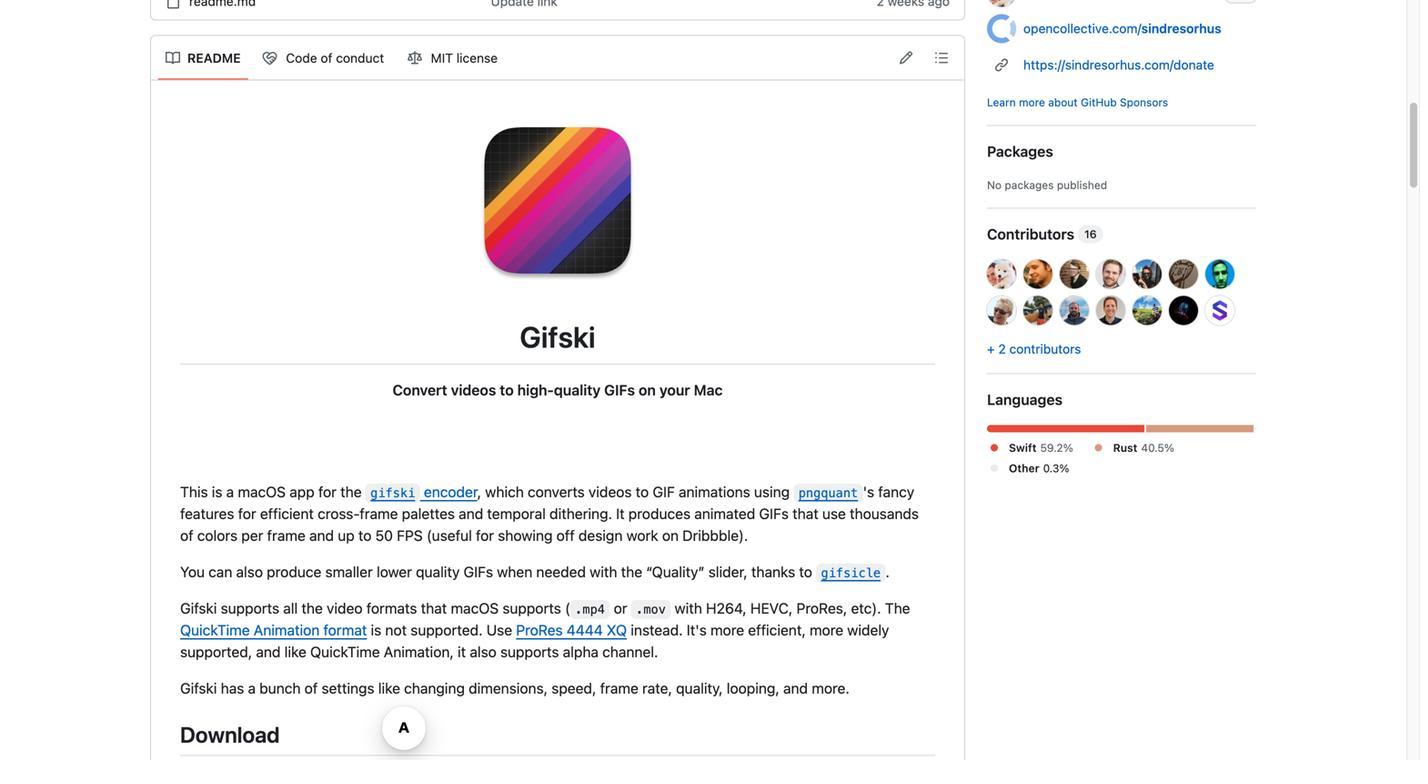 Task type: vqa. For each thing, say whether or not it's contained in the screenshot.
it in the left bottom of the page
yes



Task type: locate. For each thing, give the bounding box(es) containing it.
(
[[565, 600, 571, 618]]

0 vertical spatial with
[[590, 564, 618, 581]]

high-
[[518, 382, 554, 399]]

16
[[1085, 228, 1097, 241]]

0 vertical spatial gifs
[[605, 382, 635, 399]]

@kornelski image
[[1024, 260, 1053, 289]]

learn more about github sponsors
[[988, 96, 1169, 109]]

1 vertical spatial with
[[675, 600, 703, 618]]

gifski for gifski supports all the video formats that macos supports ( .mp4 or .mov with h264, hevc, prores, etc). the quicktime animation format is not supported. use prores 4444 xq
[[180, 600, 217, 618]]

and
[[459, 506, 484, 523], [309, 528, 334, 545], [256, 644, 281, 661], [784, 680, 808, 698]]

of right code
[[321, 51, 333, 66]]

to right up
[[359, 528, 372, 545]]

list
[[158, 44, 507, 73]]

gifski inside gifski supports all the video formats that macos supports ( .mp4 or .mov with h264, hevc, prores, etc). the quicktime animation format is not supported. use prores 4444 xq
[[180, 600, 217, 618]]

1 vertical spatial also
[[470, 644, 497, 661]]

dot fill image for swift
[[988, 441, 1002, 456]]

0 vertical spatial also
[[236, 564, 263, 581]]

the
[[341, 484, 362, 501], [621, 564, 643, 581], [302, 600, 323, 618]]

0 horizontal spatial of
[[180, 528, 194, 545]]

all
[[283, 600, 298, 618]]

videos up it
[[589, 484, 632, 501]]

like inside instead. it's more efficient, more widely supported, and like quicktime animation, it also supports alpha channel.
[[285, 644, 307, 661]]

1 vertical spatial dot fill image
[[988, 461, 1002, 476]]

0 horizontal spatial quicktime
[[180, 622, 250, 639]]

2 horizontal spatial the
[[621, 564, 643, 581]]

supports
[[221, 600, 280, 618], [503, 600, 561, 618], [501, 644, 559, 661]]

gifski supports all the video formats that macos supports ( .mp4 or .mov with h264, hevc, prores, etc). the quicktime animation format is not supported. use prores 4444 xq
[[180, 600, 911, 639]]

on down produces
[[662, 528, 679, 545]]

supported,
[[180, 644, 252, 661]]

is right this
[[212, 484, 223, 501]]

contributors
[[988, 226, 1075, 243]]

dot fill image
[[1092, 441, 1106, 456]]

on inside 's fancy features for efficient cross-frame palettes and temporal dithering. it produces animated gifs that use thousands of colors per frame and up to 50 fps (useful for showing off design work on dribbble).
[[662, 528, 679, 545]]

videos right convert
[[451, 382, 496, 399]]

0 vertical spatial like
[[285, 644, 307, 661]]

gifski up convert videos to high-quality gifs on your mac
[[520, 320, 596, 355]]

2 horizontal spatial gifs
[[759, 506, 789, 523]]

frame
[[360, 506, 398, 523], [267, 528, 306, 545], [600, 680, 639, 698]]

2 vertical spatial gifski
[[180, 680, 217, 698]]

2 horizontal spatial of
[[321, 51, 333, 66]]

the
[[885, 600, 911, 618]]

1 horizontal spatial with
[[675, 600, 703, 618]]

1 vertical spatial is
[[371, 622, 382, 639]]

a up features
[[226, 484, 234, 501]]

0 vertical spatial gifski
[[520, 320, 596, 355]]

0 horizontal spatial macos
[[238, 484, 286, 501]]

your
[[660, 382, 691, 399]]

0 horizontal spatial videos
[[451, 382, 496, 399]]

more down h264,
[[711, 622, 745, 639]]

1 horizontal spatial for
[[318, 484, 337, 501]]

1 horizontal spatial is
[[371, 622, 382, 639]]

it's
[[687, 622, 707, 639]]

gifski has a bunch of settings like changing dimensions, speed, frame rate, quality, looping, and more.
[[180, 680, 850, 698]]

for up cross-
[[318, 484, 337, 501]]

supported.
[[411, 622, 483, 639]]

a for is
[[226, 484, 234, 501]]

dot fill image left other
[[988, 461, 1002, 476]]

mit
[[431, 51, 453, 66]]

fps
[[397, 528, 423, 545]]

2 dot fill image from the top
[[988, 461, 1002, 476]]

mac
[[694, 382, 723, 399]]

gifs inside 's fancy features for efficient cross-frame palettes and temporal dithering. it produces animated gifs that use thousands of colors per frame and up to 50 fps (useful for showing off design work on dribbble).
[[759, 506, 789, 523]]

0 vertical spatial that
[[793, 506, 819, 523]]

that up supported.
[[421, 600, 447, 618]]

like
[[285, 644, 307, 661], [378, 680, 400, 698]]

1 vertical spatial gifs
[[759, 506, 789, 523]]

is
[[212, 484, 223, 501], [371, 622, 382, 639]]

1 vertical spatial macos
[[451, 600, 499, 618]]

1 dot fill image from the top
[[988, 441, 1002, 456]]

1 horizontal spatial on
[[662, 528, 679, 545]]

quicktime down format at bottom left
[[310, 644, 380, 661]]

+ 2 contributors link
[[988, 342, 1082, 357]]

contributors
[[1010, 342, 1082, 357]]

this is a macos app for the gifski encoder , which converts videos to gif animations using pngquant
[[180, 484, 858, 501]]

1 vertical spatial quicktime
[[310, 644, 380, 661]]

and down the ,
[[459, 506, 484, 523]]

swift 59.2 image
[[988, 425, 1145, 433]]

0 horizontal spatial on
[[639, 382, 656, 399]]

dithering.
[[550, 506, 613, 523]]

gifs left when
[[464, 564, 493, 581]]

0 horizontal spatial more
[[711, 622, 745, 639]]

for
[[318, 484, 337, 501], [238, 506, 256, 523], [476, 528, 494, 545]]

no
[[988, 179, 1002, 192]]

0 horizontal spatial quality
[[416, 564, 460, 581]]

1 horizontal spatial quality
[[554, 382, 601, 399]]

2 horizontal spatial more
[[1019, 96, 1046, 109]]

1 horizontal spatial of
[[305, 680, 318, 698]]

also right can
[[236, 564, 263, 581]]

1 vertical spatial of
[[180, 528, 194, 545]]

's fancy features for efficient cross-frame palettes and temporal dithering. it produces animated gifs that use thousands of colors per frame and up to 50 fps (useful for showing off design work on dribbble).
[[180, 484, 919, 545]]

is inside gifski supports all the video formats that macos supports ( .mp4 or .mov with h264, hevc, prores, etc). the quicktime animation format is not supported. use prores 4444 xq
[[371, 622, 382, 639]]

is left not
[[371, 622, 382, 639]]

1 horizontal spatial that
[[793, 506, 819, 523]]

cross-
[[318, 506, 360, 523]]

more down prores,
[[810, 622, 844, 639]]

lower
[[377, 564, 412, 581]]

1 horizontal spatial more
[[810, 622, 844, 639]]

gif
[[653, 484, 675, 501]]

animated
[[695, 506, 756, 523]]

1 vertical spatial gifski
[[180, 600, 217, 618]]

supports down prores on the bottom left
[[501, 644, 559, 661]]

encoder
[[424, 484, 478, 501]]

like right settings
[[378, 680, 400, 698]]

videos
[[451, 382, 496, 399], [589, 484, 632, 501]]

app
[[290, 484, 315, 501]]

2 vertical spatial frame
[[600, 680, 639, 698]]

changing
[[404, 680, 465, 698]]

.mov
[[636, 603, 666, 617]]

1 horizontal spatial quicktime
[[310, 644, 380, 661]]

0 horizontal spatial for
[[238, 506, 256, 523]]

1 vertical spatial for
[[238, 506, 256, 523]]

0 horizontal spatial the
[[302, 600, 323, 618]]

edit file image
[[899, 51, 914, 65]]

1 vertical spatial a
[[248, 680, 256, 698]]

1 vertical spatial on
[[662, 528, 679, 545]]

4444
[[567, 622, 603, 639]]

gifski down the you
[[180, 600, 217, 618]]

packages link
[[988, 141, 1257, 162]]

@sunshinejr image
[[1060, 260, 1089, 289]]

languages
[[988, 391, 1063, 409]]

convert videos to high-quality gifs on your mac
[[393, 382, 723, 399]]

the right all
[[302, 600, 323, 618]]

and down quicktime animation format link
[[256, 644, 281, 661]]

2 vertical spatial of
[[305, 680, 318, 698]]

mit license link
[[401, 44, 507, 73]]

and left up
[[309, 528, 334, 545]]

0 vertical spatial videos
[[451, 382, 496, 399]]

@larsjk image
[[1097, 260, 1126, 289]]

when
[[497, 564, 533, 581]]

with up it's
[[675, 600, 703, 618]]

2 vertical spatial gifs
[[464, 564, 493, 581]]

0 horizontal spatial also
[[236, 564, 263, 581]]

on left your
[[639, 382, 656, 399]]

1 horizontal spatial frame
[[360, 506, 398, 523]]

of
[[321, 51, 333, 66], [180, 528, 194, 545], [305, 680, 318, 698]]

gifski
[[520, 320, 596, 355], [180, 600, 217, 618], [180, 680, 217, 698]]

to right thanks
[[799, 564, 813, 581]]

1 horizontal spatial a
[[248, 680, 256, 698]]

2 vertical spatial the
[[302, 600, 323, 618]]

packages
[[988, 143, 1054, 160]]

you can also produce smaller lower quality gifs when needed with the "quality" slider, thanks to gifsicle .
[[180, 564, 890, 581]]

the up cross-
[[341, 484, 362, 501]]

like down animation
[[285, 644, 307, 661]]

outline image
[[935, 51, 949, 65]]

0 vertical spatial dot fill image
[[988, 441, 1002, 456]]

,
[[478, 484, 482, 501]]

quicktime up supported,
[[180, 622, 250, 639]]

for right (useful
[[476, 528, 494, 545]]

https://sindresorhus.com/donate link
[[1024, 57, 1215, 72]]

format
[[324, 622, 367, 639]]

"quality"
[[646, 564, 705, 581]]

rust
[[1114, 442, 1138, 455]]

instead.
[[631, 622, 683, 639]]

0 vertical spatial quicktime
[[180, 622, 250, 639]]

dot fill image
[[988, 441, 1002, 456], [988, 461, 1002, 476]]

@ejensen image
[[1060, 296, 1089, 325]]

macos up the efficient
[[238, 484, 286, 501]]

@sentialx image
[[1206, 296, 1235, 325]]

smaller
[[325, 564, 373, 581]]

1 vertical spatial that
[[421, 600, 447, 618]]

gifs left your
[[605, 382, 635, 399]]

0 vertical spatial of
[[321, 51, 333, 66]]

xq
[[607, 622, 627, 639]]

@yonihemi image
[[1206, 260, 1235, 289]]

a right has
[[248, 680, 256, 698]]

code of conduct image
[[263, 51, 277, 66]]

0 horizontal spatial frame
[[267, 528, 306, 545]]

0 vertical spatial a
[[226, 484, 234, 501]]

0 horizontal spatial that
[[421, 600, 447, 618]]

the down work
[[621, 564, 643, 581]]

to left high-
[[500, 382, 514, 399]]

frame down the efficient
[[267, 528, 306, 545]]

0 horizontal spatial a
[[226, 484, 234, 501]]

code
[[286, 51, 317, 66]]

it
[[616, 506, 625, 523]]

quicktime animation format link
[[180, 622, 367, 639]]

dot fill image left swift
[[988, 441, 1002, 456]]

macos up 'use'
[[451, 600, 499, 618]]

with inside gifski supports all the video formats that macos supports ( .mp4 or .mov with h264, hevc, prores, etc). the quicktime animation format is not supported. use prores 4444 xq
[[675, 600, 703, 618]]

off
[[557, 528, 575, 545]]

prores,
[[797, 600, 848, 618]]

frame left "rate,"
[[600, 680, 639, 698]]

1 horizontal spatial the
[[341, 484, 362, 501]]

1 horizontal spatial videos
[[589, 484, 632, 501]]

with down design
[[590, 564, 618, 581]]

0 vertical spatial on
[[639, 382, 656, 399]]

frame up the 50 at bottom left
[[360, 506, 398, 523]]

2 vertical spatial for
[[476, 528, 494, 545]]

design
[[579, 528, 623, 545]]

quicktime
[[180, 622, 250, 639], [310, 644, 380, 661]]

0 vertical spatial is
[[212, 484, 223, 501]]

1 vertical spatial like
[[378, 680, 400, 698]]

gifski left has
[[180, 680, 217, 698]]

gifski
[[371, 487, 415, 501]]

of down features
[[180, 528, 194, 545]]

thanks
[[752, 564, 796, 581]]

macos inside gifski supports all the video formats that macos supports ( .mp4 or .mov with h264, hevc, prores, etc). the quicktime animation format is not supported. use prores 4444 xq
[[451, 600, 499, 618]]

other 0.3%
[[1009, 462, 1070, 475]]

has
[[221, 680, 244, 698]]

pngquant link
[[794, 484, 863, 503]]

that left use
[[793, 506, 819, 523]]

2 horizontal spatial frame
[[600, 680, 639, 698]]

1 horizontal spatial macos
[[451, 600, 499, 618]]

to
[[500, 382, 514, 399], [636, 484, 649, 501], [359, 528, 372, 545], [799, 564, 813, 581]]

code of conduct link
[[255, 44, 393, 73]]

more right learn at the top of page
[[1019, 96, 1046, 109]]

of right bunch
[[305, 680, 318, 698]]

for up per
[[238, 506, 256, 523]]

59.2%
[[1041, 442, 1074, 455]]

gifs down using
[[759, 506, 789, 523]]

0 horizontal spatial like
[[285, 644, 307, 661]]

a
[[226, 484, 234, 501], [248, 680, 256, 698]]

quality
[[554, 382, 601, 399], [416, 564, 460, 581]]

with
[[590, 564, 618, 581], [675, 600, 703, 618]]

1 horizontal spatial also
[[470, 644, 497, 661]]

also right it
[[470, 644, 497, 661]]

dot fill image for other
[[988, 461, 1002, 476]]

converts
[[528, 484, 585, 501]]



Task type: describe. For each thing, give the bounding box(es) containing it.
rust 40.5%
[[1114, 442, 1175, 455]]

per
[[242, 528, 263, 545]]

dribbble).
[[683, 528, 748, 545]]

readme
[[187, 51, 241, 66]]

supports inside instead. it's more efficient, more widely supported, and like quicktime animation, it also supports alpha channel.
[[501, 644, 559, 661]]

0 vertical spatial the
[[341, 484, 362, 501]]

gifsicle link
[[816, 564, 886, 583]]

other
[[1009, 462, 1040, 475]]

widely
[[848, 622, 890, 639]]

mit license
[[431, 51, 498, 66]]

@sergeykuryanov image
[[988, 296, 1017, 325]]

@koraykoska image
[[1024, 296, 1053, 325]]

0 vertical spatial frame
[[360, 506, 398, 523]]

github
[[1081, 96, 1117, 109]]

sponsors
[[1120, 96, 1169, 109]]

and inside instead. it's more efficient, more widely supported, and like quicktime animation, it also supports alpha channel.
[[256, 644, 281, 661]]

animation
[[254, 622, 320, 639]]

prores 4444 xq link
[[516, 622, 627, 639]]

1 horizontal spatial like
[[378, 680, 400, 698]]

law image
[[408, 51, 422, 66]]

@allewun image
[[1133, 296, 1162, 325]]

slider,
[[709, 564, 748, 581]]

quality,
[[676, 680, 723, 698]]

the inside gifski supports all the video formats that macos supports ( .mp4 or .mov with h264, hevc, prores, etc). the quicktime animation format is not supported. use prores 4444 xq
[[302, 600, 323, 618]]

use
[[823, 506, 846, 523]]

list containing readme
[[158, 44, 507, 73]]

speed,
[[552, 680, 597, 698]]

rate,
[[643, 680, 673, 698]]

supports up quicktime animation format link
[[221, 600, 280, 618]]

swift
[[1009, 442, 1037, 455]]

also inside instead. it's more efficient, more widely supported, and like quicktime animation, it also supports alpha channel.
[[470, 644, 497, 661]]

+ 2 contributors
[[988, 342, 1082, 357]]

fancy
[[879, 484, 915, 501]]

it
[[458, 644, 466, 661]]

more.
[[812, 680, 850, 698]]

(useful
[[427, 528, 472, 545]]

prores
[[516, 622, 563, 639]]

's
[[863, 484, 875, 501]]

about
[[1049, 96, 1078, 109]]

looping,
[[727, 680, 780, 698]]

gifski for gifski has a bunch of settings like changing dimensions, speed, frame rate, quality, looping, and more.
[[180, 680, 217, 698]]

using
[[754, 484, 790, 501]]

+
[[988, 342, 995, 357]]

and left more.
[[784, 680, 808, 698]]

instead. it's more efficient, more widely supported, and like quicktime animation, it also supports alpha channel.
[[180, 622, 890, 661]]

hevc,
[[751, 600, 793, 618]]

0 vertical spatial quality
[[554, 382, 601, 399]]

conduct
[[336, 51, 384, 66]]

a for has
[[248, 680, 256, 698]]

needed
[[536, 564, 586, 581]]

1 horizontal spatial gifs
[[605, 382, 635, 399]]

book image
[[166, 51, 180, 66]]

.
[[886, 564, 890, 581]]

dimensions,
[[469, 680, 548, 698]]

@janbrasna image
[[1170, 260, 1199, 289]]

quicktime inside instead. it's more efficient, more widely supported, and like quicktime animation, it also supports alpha channel.
[[310, 644, 380, 661]]

1 vertical spatial frame
[[267, 528, 306, 545]]

thousands
[[850, 506, 919, 523]]

https://sindresorhus.com/donate
[[1024, 57, 1215, 72]]

@talater image
[[1097, 296, 1126, 325]]

@boyvanamstel image
[[1133, 260, 1162, 289]]

0 vertical spatial for
[[318, 484, 337, 501]]

learn
[[988, 96, 1016, 109]]

etc).
[[851, 600, 882, 618]]

opencollective.com/
[[1024, 21, 1142, 36]]

up
[[338, 528, 355, 545]]

features
[[180, 506, 234, 523]]

use
[[487, 622, 513, 639]]

of inside 's fancy features for efficient cross-frame palettes and temporal dithering. it produces animated gifs that use thousands of colors per frame and up to 50 fps (useful for showing off design work on dribbble).
[[180, 528, 194, 545]]

0.3%
[[1044, 462, 1070, 475]]

custom image
[[995, 58, 1009, 72]]

efficient
[[260, 506, 314, 523]]

0 horizontal spatial with
[[590, 564, 618, 581]]

open_collective image
[[988, 14, 1017, 43]]

animations
[[679, 484, 751, 501]]

packages
[[1005, 179, 1054, 192]]

you
[[180, 564, 205, 581]]

that inside gifski supports all the video formats that macos supports ( .mp4 or .mov with h264, hevc, prores, etc). the quicktime animation format is not supported. use prores 4444 xq
[[421, 600, 447, 618]]

to left gif
[[636, 484, 649, 501]]

0 horizontal spatial is
[[212, 484, 223, 501]]

supports up prores on the bottom left
[[503, 600, 561, 618]]

2 horizontal spatial for
[[476, 528, 494, 545]]

0 vertical spatial macos
[[238, 484, 286, 501]]

efficient,
[[748, 622, 806, 639]]

.mp4
[[575, 603, 605, 617]]

to inside 's fancy features for efficient cross-frame palettes and temporal dithering. it produces animated gifs that use thousands of colors per frame and up to 50 fps (useful for showing off design work on dribbble).
[[359, 528, 372, 545]]

opencollective.com/ sindresorhus
[[1024, 21, 1222, 36]]

learn more about github sponsors link
[[988, 96, 1169, 109]]

palettes
[[402, 506, 455, 523]]

no packages published
[[988, 179, 1108, 192]]

gifski for gifski
[[520, 320, 596, 355]]

0 horizontal spatial gifs
[[464, 564, 493, 581]]

produces
[[629, 506, 691, 523]]

bunch
[[260, 680, 301, 698]]

settings
[[322, 680, 375, 698]]

not
[[385, 622, 407, 639]]

1 vertical spatial the
[[621, 564, 643, 581]]

40.5%
[[1142, 442, 1175, 455]]

download
[[180, 723, 280, 748]]

of inside list
[[321, 51, 333, 66]]

produce
[[267, 564, 322, 581]]

this
[[180, 484, 208, 501]]

quicktime inside gifski supports all the video formats that macos supports ( .mp4 or .mov with h264, hevc, prores, etc). the quicktime animation format is not supported. use prores 4444 xq
[[180, 622, 250, 639]]

rust 40.5 image
[[1147, 425, 1254, 433]]

1 vertical spatial videos
[[589, 484, 632, 501]]

1 vertical spatial quality
[[416, 564, 460, 581]]

@sindresorhus image
[[988, 260, 1017, 289]]

which
[[485, 484, 524, 501]]

that inside 's fancy features for efficient cross-frame palettes and temporal dithering. it produces animated gifs that use thousands of colors per frame and up to 50 fps (useful for showing off design work on dribbble).
[[793, 506, 819, 523]]

@codetheweb image
[[1170, 296, 1199, 325]]

or
[[614, 600, 628, 618]]

temporal
[[487, 506, 546, 523]]

gifsicle
[[821, 567, 881, 581]]

work
[[627, 528, 659, 545]]



